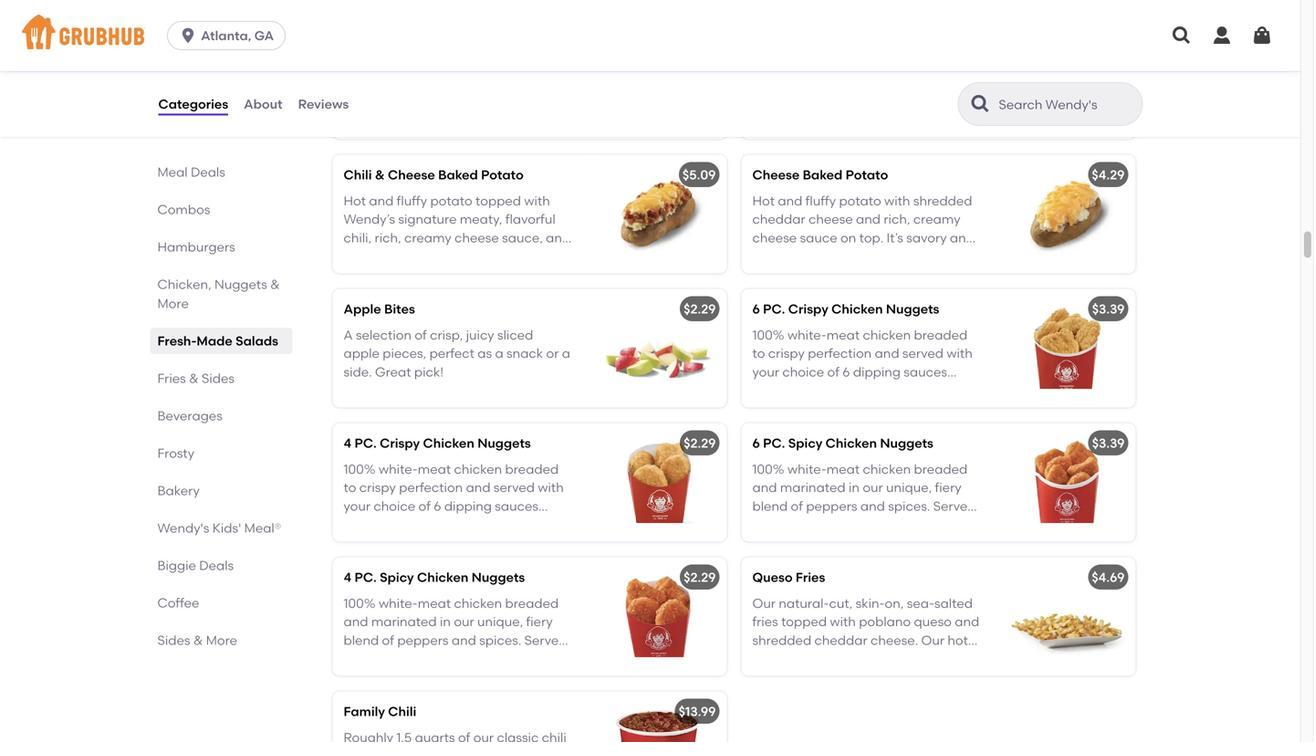 Task type: vqa. For each thing, say whether or not it's contained in the screenshot.
$2.29
yes



Task type: locate. For each thing, give the bounding box(es) containing it.
1 vertical spatial topped
[[781, 614, 827, 630]]

pick!
[[414, 364, 444, 380]]

and up your in the top left of the page
[[546, 230, 571, 246]]

0 horizontal spatial rich,
[[375, 230, 401, 246]]

with down cut,
[[830, 614, 856, 630]]

1 horizontal spatial potato
[[846, 167, 888, 183]]

0 horizontal spatial more
[[157, 296, 189, 311]]

fries & sides
[[157, 371, 235, 386]]

rich,
[[884, 212, 910, 227], [375, 230, 401, 246]]

0 horizontal spatial cheese
[[388, 167, 435, 183]]

0 horizontal spatial of
[[415, 327, 427, 343]]

cheese baked potato image
[[999, 155, 1136, 274]]

1 horizontal spatial fries
[[820, 651, 846, 667]]

topped down 'natural-' at the bottom of page
[[781, 614, 827, 630]]

our down queso
[[921, 633, 945, 648]]

potato inside the hot and fluffy potato topped with wendy's signature meaty, flavorful chili, rich, creamy cheese sauce, and shredded cheddar. this spud's your best bud.
[[430, 193, 473, 209]]

1 vertical spatial cheddar
[[815, 633, 868, 648]]

0 horizontal spatial svg image
[[1171, 25, 1193, 47]]

chicken for 4 pc. crispy chicken nuggets
[[423, 436, 475, 451]]

6 for 6 pc. spicy chicken nuggets
[[753, 436, 760, 451]]

0 horizontal spatial a
[[495, 346, 504, 361]]

sauce,
[[502, 230, 543, 246]]

a selection of crisp, juicy sliced apple pieces, perfect as a snack or a side. great pick!
[[344, 327, 571, 380]]

fluffy for cheese
[[806, 193, 836, 209]]

with inside our natural-cut, skin-on, sea-salted fries topped with poblano queso and shredded cheddar cheese. our hot and crispy fries done all texy-mexy style.
[[830, 614, 856, 630]]

1 vertical spatial chili
[[388, 704, 417, 719]]

1 horizontal spatial hot
[[753, 193, 775, 209]]

topped inside the hot and fluffy potato topped with wendy's signature meaty, flavorful chili, rich, creamy cheese sauce, and shredded cheddar. this spud's your best bud.
[[476, 193, 521, 209]]

0 vertical spatial 4
[[344, 436, 352, 451]]

categories button
[[157, 71, 229, 137]]

cheese up delicious
[[753, 230, 797, 246]]

0 horizontal spatial potato
[[430, 193, 473, 209]]

shredded up bud.
[[344, 249, 403, 264]]

deals for biggie deals
[[199, 558, 234, 573]]

0 vertical spatial fries
[[157, 371, 186, 386]]

sides down coffee
[[157, 633, 190, 648]]

2 $2.29 from the top
[[684, 436, 716, 451]]

hot
[[948, 633, 968, 648]]

Search Wendy's search field
[[997, 96, 1137, 113]]

with up flavorful
[[524, 193, 550, 209]]

1 horizontal spatial creamy
[[914, 212, 961, 227]]

chicken
[[832, 301, 883, 317], [423, 436, 475, 451], [826, 436, 877, 451], [417, 570, 469, 585]]

with inside the hot and fluffy potato topped with wendy's signature meaty, flavorful chili, rich, creamy cheese sauce, and shredded cheddar. this spud's your best bud.
[[524, 193, 550, 209]]

0 vertical spatial crispy
[[788, 301, 829, 317]]

best
[[344, 267, 371, 283]]

our down the queso
[[753, 596, 776, 611]]

fries
[[157, 371, 186, 386], [796, 570, 825, 585]]

4
[[344, 436, 352, 451], [344, 570, 352, 585]]

0 horizontal spatial with
[[524, 193, 550, 209]]

0 vertical spatial chili
[[344, 167, 372, 183]]

4 pc. crispy chicken nuggets
[[344, 436, 531, 451]]

1 $3.39 from the top
[[1092, 301, 1125, 317]]

with up it's
[[885, 193, 911, 209]]

4 pc. spicy chicken nuggets image
[[590, 557, 727, 676]]

$2.29 for queso fries
[[684, 570, 716, 585]]

more
[[157, 296, 189, 311], [206, 633, 237, 648]]

wendy's
[[344, 212, 395, 227]]

crispy down no
[[788, 301, 829, 317]]

nuggets for 6 pc. crispy chicken nuggets
[[886, 301, 940, 317]]

1 vertical spatial fries
[[796, 570, 825, 585]]

0 horizontal spatial spicy
[[380, 570, 414, 585]]

topped up meaty, on the top left of page
[[476, 193, 521, 209]]

2 svg image from the left
[[1211, 25, 1233, 47]]

1 horizontal spatial cheese
[[753, 167, 800, 183]]

0 horizontal spatial chili
[[344, 167, 372, 183]]

1 4 from the top
[[344, 436, 352, 451]]

deals
[[191, 164, 225, 180], [199, 558, 234, 573]]

cheese.
[[871, 633, 918, 648]]

& up the wendy's
[[375, 167, 385, 183]]

$2.29
[[684, 301, 716, 317], [684, 436, 716, 451], [684, 570, 716, 585]]

cheese up signature
[[388, 167, 435, 183]]

poblano
[[859, 614, 911, 630]]

cheddar up delicious
[[753, 212, 806, 227]]

0 vertical spatial deals
[[191, 164, 225, 180]]

1 potato from the left
[[481, 167, 524, 183]]

meal
[[157, 164, 188, 180]]

1 vertical spatial creamy
[[404, 230, 452, 246]]

fluffy up ingredients:
[[419, 77, 449, 93]]

a right as
[[495, 346, 504, 361]]

more inside chicken, nuggets & more
[[157, 296, 189, 311]]

0 horizontal spatial creamy
[[404, 230, 452, 246]]

of
[[493, 59, 505, 74], [415, 327, 427, 343]]

rich, up it's
[[884, 212, 910, 227]]

and up the wendy's
[[369, 193, 394, 209]]

0 vertical spatial shredded
[[914, 193, 973, 209]]

6 pc. spicy chicken nuggets
[[753, 436, 934, 451]]

1 vertical spatial rich,
[[375, 230, 401, 246]]

1 horizontal spatial baked
[[803, 167, 843, 183]]

0 horizontal spatial svg image
[[179, 26, 197, 45]]

and down cheese baked potato
[[778, 193, 803, 209]]

1 horizontal spatial chili
[[388, 704, 417, 719]]

2 baked from the left
[[803, 167, 843, 183]]

ingredients:
[[414, 96, 487, 111]]

1 hot from the left
[[344, 193, 366, 209]]

fries
[[753, 614, 778, 630], [820, 651, 846, 667]]

chili & cheese baked potato
[[344, 167, 524, 183]]

fluffy for chili
[[397, 193, 427, 209]]

1 horizontal spatial shredded
[[753, 633, 812, 648]]

1 cheese from the left
[[388, 167, 435, 183]]

ga
[[254, 28, 274, 43]]

creamy inside the hot and fluffy potato topped with wendy's signature meaty, flavorful chili, rich, creamy cheese sauce, and shredded cheddar. this spud's your best bud.
[[404, 230, 452, 246]]

baked up sauce
[[803, 167, 843, 183]]

fries down the queso
[[753, 614, 778, 630]]

0 horizontal spatial our
[[753, 596, 776, 611]]

baked up meaty, on the top left of page
[[438, 167, 478, 183]]

2 vertical spatial $2.29
[[684, 570, 716, 585]]

queso
[[914, 614, 952, 630]]

1 vertical spatial $3.39
[[1092, 436, 1125, 451]]

of up the pieces,
[[415, 327, 427, 343]]

0 horizontal spatial baked
[[438, 167, 478, 183]]

$2.29 for 6 pc. crispy chicken nuggets
[[684, 301, 716, 317]]

2 horizontal spatial with
[[885, 193, 911, 209]]

0 horizontal spatial cheese
[[455, 230, 499, 246]]

0 horizontal spatial shredded
[[344, 249, 403, 264]]

sea-
[[907, 596, 935, 611]]

with inside hot and fluffy potato with shredded cheddar cheese and rich, creamy cheese sauce on top. it's savory and delicious no matter how you skin it.
[[885, 193, 911, 209]]

svg image
[[1251, 25, 1273, 47], [179, 26, 197, 45]]

snack
[[507, 346, 543, 361]]

1 vertical spatial more
[[206, 633, 237, 648]]

1 vertical spatial 4
[[344, 570, 352, 585]]

fluffy down cheese baked potato
[[806, 193, 836, 209]]

hot inside hot and fluffy potato with shredded cheddar cheese and rich, creamy cheese sauce on top. it's savory and delicious no matter how you skin it.
[[753, 193, 775, 209]]

1 vertical spatial 6
[[753, 436, 760, 451]]

sides down fresh-made salads
[[202, 371, 235, 386]]

cheddar up done
[[815, 633, 868, 648]]

crisp,
[[430, 327, 463, 343]]

spicy
[[788, 436, 823, 451], [380, 570, 414, 585]]

bud.
[[374, 267, 401, 283]]

0 vertical spatial of
[[493, 59, 505, 74]]

2 horizontal spatial shredded
[[914, 193, 973, 209]]

topped inside our natural-cut, skin-on, sea-salted fries topped with poblano queso and shredded cheddar cheese. our hot and crispy fries done all texy-mexy style.
[[781, 614, 827, 630]]

chili up the wendy's
[[344, 167, 372, 183]]

potato up potato.
[[495, 77, 537, 93]]

creamy up savory
[[914, 212, 961, 227]]

1 horizontal spatial of
[[493, 59, 505, 74]]

creamy down signature
[[404, 230, 452, 246]]

0 vertical spatial sides
[[202, 371, 235, 386]]

0 horizontal spatial potato
[[481, 167, 524, 183]]

great
[[375, 364, 411, 380]]

1 horizontal spatial a
[[562, 346, 571, 361]]

side.
[[344, 364, 372, 380]]

cheddar
[[753, 212, 806, 227], [815, 633, 868, 648]]

shredded up the crispy at the bottom right
[[753, 633, 812, 648]]

more down chicken,
[[157, 296, 189, 311]]

chicken for 6 pc. crispy chicken nuggets
[[832, 301, 883, 317]]

2 4 from the top
[[344, 570, 352, 585]]

1 6 from the top
[[753, 301, 760, 317]]

1 vertical spatial our
[[921, 633, 945, 648]]

0 vertical spatial more
[[157, 296, 189, 311]]

and up style.
[[753, 651, 777, 667]]

search icon image
[[970, 93, 992, 115]]

deals right meal in the top of the page
[[191, 164, 225, 180]]

queso
[[753, 570, 793, 585]]

1 horizontal spatial svg image
[[1211, 25, 1233, 47]]

1 horizontal spatial rich,
[[884, 212, 910, 227]]

0 horizontal spatial fries
[[157, 371, 186, 386]]

1 vertical spatial crispy
[[380, 436, 420, 451]]

or
[[546, 346, 559, 361]]

skin-
[[856, 596, 885, 611]]

fluffy inside hot and fluffy potato with shredded cheddar cheese and rich, creamy cheese sauce on top. it's savory and delicious no matter how you skin it.
[[806, 193, 836, 209]]

6 pc. crispy chicken nuggets image
[[999, 289, 1136, 408]]

reviews button
[[297, 71, 350, 137]]

0 vertical spatial spicy
[[788, 436, 823, 451]]

potato
[[481, 167, 524, 183], [846, 167, 888, 183]]

potato up signature
[[430, 193, 473, 209]]

nuggets for 4 pc. spicy chicken nuggets
[[472, 570, 525, 585]]

plain baked potato image
[[590, 21, 727, 139]]

the
[[344, 59, 367, 74]]

2 a from the left
[[562, 346, 571, 361]]

2 cheese from the left
[[753, 167, 800, 183]]

sides
[[202, 371, 235, 386], [157, 633, 190, 648]]

crispy
[[788, 301, 829, 317], [380, 436, 420, 451]]

0 horizontal spatial topped
[[476, 193, 521, 209]]

main navigation navigation
[[0, 0, 1301, 71]]

1 horizontal spatial fries
[[796, 570, 825, 585]]

hot inside the hot and fluffy potato topped with wendy's signature meaty, flavorful chili, rich, creamy cheese sauce, and shredded cheddar. this spud's your best bud.
[[344, 193, 366, 209]]

$2.29 for 6 pc. spicy chicken nuggets
[[684, 436, 716, 451]]

& up salads
[[270, 277, 280, 292]]

with
[[524, 193, 550, 209], [885, 193, 911, 209], [830, 614, 856, 630]]

0 horizontal spatial fries
[[753, 614, 778, 630]]

atlanta,
[[201, 28, 251, 43]]

nuggets
[[215, 277, 267, 292], [886, 301, 940, 317], [478, 436, 531, 451], [880, 436, 934, 451], [472, 570, 525, 585]]

0 horizontal spatial cheddar
[[753, 212, 806, 227]]

2 horizontal spatial potato
[[839, 193, 881, 209]]

rich, down the wendy's
[[375, 230, 401, 246]]

1 svg image from the left
[[1171, 25, 1193, 47]]

shredded up savory
[[914, 193, 973, 209]]

deals down wendy's kids' meal®
[[199, 558, 234, 573]]

signature
[[398, 212, 457, 227]]

a
[[495, 346, 504, 361], [562, 346, 571, 361]]

0 horizontal spatial hot
[[344, 193, 366, 209]]

family chili image
[[590, 692, 727, 742]]

1 vertical spatial $2.29
[[684, 436, 716, 451]]

of inside the satisfying simplicity of good, honest, hot, fluffy baked potato perfection. ingredients: potato.
[[493, 59, 505, 74]]

cheese baked potato
[[753, 167, 888, 183]]

our
[[753, 596, 776, 611], [921, 633, 945, 648]]

0 vertical spatial our
[[753, 596, 776, 611]]

fluffy inside the hot and fluffy potato topped with wendy's signature meaty, flavorful chili, rich, creamy cheese sauce, and shredded cheddar. this spud's your best bud.
[[397, 193, 427, 209]]

3 $2.29 from the top
[[684, 570, 716, 585]]

0 vertical spatial rich,
[[884, 212, 910, 227]]

1 horizontal spatial spicy
[[788, 436, 823, 451]]

fries down fresh-
[[157, 371, 186, 386]]

apple bites image
[[590, 289, 727, 408]]

potato.
[[490, 96, 535, 111]]

0 vertical spatial 6
[[753, 301, 760, 317]]

cheese up sauce
[[809, 212, 853, 227]]

1 horizontal spatial cheddar
[[815, 633, 868, 648]]

fries up 'natural-' at the bottom of page
[[796, 570, 825, 585]]

& up beverages
[[189, 371, 199, 386]]

0 horizontal spatial sides
[[157, 633, 190, 648]]

1 vertical spatial spicy
[[380, 570, 414, 585]]

0 vertical spatial topped
[[476, 193, 521, 209]]

1 vertical spatial of
[[415, 327, 427, 343]]

1 horizontal spatial crispy
[[788, 301, 829, 317]]

spicy for 6
[[788, 436, 823, 451]]

1 horizontal spatial potato
[[495, 77, 537, 93]]

2 hot from the left
[[753, 193, 775, 209]]

potato up meaty, on the top left of page
[[481, 167, 524, 183]]

1 a from the left
[[495, 346, 504, 361]]

cheese right $5.09
[[753, 167, 800, 183]]

1 horizontal spatial with
[[830, 614, 856, 630]]

fluffy up signature
[[397, 193, 427, 209]]

made
[[197, 333, 233, 349]]

2 6 from the top
[[753, 436, 760, 451]]

topped
[[476, 193, 521, 209], [781, 614, 827, 630]]

fries left done
[[820, 651, 846, 667]]

1 vertical spatial sides
[[157, 633, 190, 648]]

cheese
[[388, 167, 435, 183], [753, 167, 800, 183]]

0 vertical spatial creamy
[[914, 212, 961, 227]]

potato up hot and fluffy potato with shredded cheddar cheese and rich, creamy cheese sauce on top. it's savory and delicious no matter how you skin it. at top
[[846, 167, 888, 183]]

pc. for 4 pc. crispy chicken nuggets
[[355, 436, 377, 451]]

rich, inside hot and fluffy potato with shredded cheddar cheese and rich, creamy cheese sauce on top. it's savory and delicious no matter how you skin it.
[[884, 212, 910, 227]]

cheese up the this
[[455, 230, 499, 246]]

$3.39 for 6 pc. crispy chicken nuggets
[[1092, 301, 1125, 317]]

spud's
[[492, 249, 531, 264]]

more down the biggie deals
[[206, 633, 237, 648]]

potato inside hot and fluffy potato with shredded cheddar cheese and rich, creamy cheese sauce on top. it's savory and delicious no matter how you skin it.
[[839, 193, 881, 209]]

0 vertical spatial $3.39
[[1092, 301, 1125, 317]]

perfect
[[430, 346, 475, 361]]

1 $2.29 from the top
[[684, 301, 716, 317]]

hot up delicious
[[753, 193, 775, 209]]

0 vertical spatial cheddar
[[753, 212, 806, 227]]

of left the 'good,'
[[493, 59, 505, 74]]

a right or
[[562, 346, 571, 361]]

& down coffee
[[193, 633, 203, 648]]

crispy down great on the left
[[380, 436, 420, 451]]

svg image
[[1171, 25, 1193, 47], [1211, 25, 1233, 47]]

crispy
[[780, 651, 817, 667]]

1 horizontal spatial topped
[[781, 614, 827, 630]]

& for sides
[[189, 371, 199, 386]]

potato for chili & cheese baked potato
[[430, 193, 473, 209]]

4 for 4 pc. spicy chicken nuggets
[[344, 570, 352, 585]]

fluffy
[[419, 77, 449, 93], [397, 193, 427, 209], [806, 193, 836, 209]]

potato
[[495, 77, 537, 93], [430, 193, 473, 209], [839, 193, 881, 209]]

hot up the wendy's
[[344, 193, 366, 209]]

wendy's
[[157, 520, 209, 536]]

1 vertical spatial deals
[[199, 558, 234, 573]]

&
[[375, 167, 385, 183], [270, 277, 280, 292], [189, 371, 199, 386], [193, 633, 203, 648]]

potato up top.
[[839, 193, 881, 209]]

2 $3.39 from the top
[[1092, 436, 1125, 451]]

2 vertical spatial shredded
[[753, 633, 812, 648]]

0 horizontal spatial crispy
[[380, 436, 420, 451]]

0 vertical spatial $2.29
[[684, 301, 716, 317]]

1 vertical spatial shredded
[[344, 249, 403, 264]]

chili right family
[[388, 704, 417, 719]]



Task type: describe. For each thing, give the bounding box(es) containing it.
satisfying
[[370, 59, 429, 74]]

apple bites
[[344, 301, 415, 317]]

pc. for 4 pc. spicy chicken nuggets
[[355, 570, 377, 585]]

4 pc. spicy chicken nuggets
[[344, 570, 525, 585]]

hot for hot and fluffy potato with shredded cheddar cheese and rich, creamy cheese sauce on top. it's savory and delicious no matter how you skin it.
[[753, 193, 775, 209]]

of inside a selection of crisp, juicy sliced apple pieces, perfect as a snack or a side. great pick!
[[415, 327, 427, 343]]

shredded inside hot and fluffy potato with shredded cheddar cheese and rich, creamy cheese sauce on top. it's savory and delicious no matter how you skin it.
[[914, 193, 973, 209]]

2 horizontal spatial cheese
[[809, 212, 853, 227]]

matter
[[829, 249, 872, 264]]

bites
[[384, 301, 415, 317]]

hot and fluffy potato with shredded cheddar cheese and rich, creamy cheese sauce on top. it's savory and delicious no matter how you skin it.
[[753, 193, 975, 264]]

chicken for 4 pc. spicy chicken nuggets
[[417, 570, 469, 585]]

cheddar inside hot and fluffy potato with shredded cheddar cheese and rich, creamy cheese sauce on top. it's savory and delicious no matter how you skin it.
[[753, 212, 806, 227]]

frosty
[[157, 445, 194, 461]]

natural-
[[779, 596, 829, 611]]

coffee
[[157, 595, 199, 611]]

your
[[534, 249, 561, 264]]

you
[[904, 249, 926, 264]]

family chili
[[344, 704, 417, 719]]

cheddar.
[[406, 249, 461, 264]]

potato for cheese baked potato
[[839, 193, 881, 209]]

simplicity
[[432, 59, 490, 74]]

crispy for 6
[[788, 301, 829, 317]]

baked
[[452, 77, 492, 93]]

skin
[[929, 249, 953, 264]]

4 for 4 pc. crispy chicken nuggets
[[344, 436, 352, 451]]

sliced
[[497, 327, 533, 343]]

family
[[344, 704, 385, 719]]

chili,
[[344, 230, 372, 246]]

& for more
[[193, 633, 203, 648]]

and up it.
[[950, 230, 975, 246]]

about button
[[243, 71, 283, 137]]

1 horizontal spatial more
[[206, 633, 237, 648]]

as
[[478, 346, 492, 361]]

chili & cheese baked potato image
[[590, 155, 727, 274]]

cheese inside the hot and fluffy potato topped with wendy's signature meaty, flavorful chili, rich, creamy cheese sauce, and shredded cheddar. this spud's your best bud.
[[455, 230, 499, 246]]

wendy's kids' meal®
[[157, 520, 281, 536]]

fresh-made salads
[[157, 333, 278, 349]]

queso fries image
[[999, 557, 1136, 676]]

all
[[884, 651, 898, 667]]

style.
[[753, 670, 784, 685]]

it.
[[956, 249, 967, 264]]

atlanta, ga button
[[167, 21, 293, 50]]

reviews
[[298, 96, 349, 112]]

1 horizontal spatial sides
[[202, 371, 235, 386]]

on,
[[885, 596, 904, 611]]

salted
[[935, 596, 973, 611]]

fresh-
[[157, 333, 197, 349]]

4 pc. crispy chicken nuggets image
[[590, 423, 727, 542]]

pc. for 6 pc. spicy chicken nuggets
[[763, 436, 785, 451]]

honest,
[[344, 77, 389, 93]]

mexy
[[932, 651, 965, 667]]

pc. for 6 pc. crispy chicken nuggets
[[763, 301, 785, 317]]

biggie
[[157, 558, 196, 573]]

nuggets for 6 pc. spicy chicken nuggets
[[880, 436, 934, 451]]

flavorful
[[506, 212, 556, 227]]

selection
[[356, 327, 412, 343]]

meal deals
[[157, 164, 225, 180]]

rich, inside the hot and fluffy potato topped with wendy's signature meaty, flavorful chili, rich, creamy cheese sauce, and shredded cheddar. this spud's your best bud.
[[375, 230, 401, 246]]

good,
[[508, 59, 544, 74]]

fluffy inside the satisfying simplicity of good, honest, hot, fluffy baked potato perfection. ingredients: potato.
[[419, 77, 449, 93]]

delicious
[[753, 249, 807, 264]]

shredded inside our natural-cut, skin-on, sea-salted fries topped with poblano queso and shredded cheddar cheese. our hot and crispy fries done all texy-mexy style.
[[753, 633, 812, 648]]

hamburgers
[[157, 239, 235, 255]]

queso fries
[[753, 570, 825, 585]]

$4.29
[[1092, 167, 1125, 183]]

1 horizontal spatial our
[[921, 633, 945, 648]]

how
[[875, 249, 901, 264]]

meaty,
[[460, 212, 503, 227]]

svg image inside atlanta, ga button
[[179, 26, 197, 45]]

6 for 6 pc. crispy chicken nuggets
[[753, 301, 760, 317]]

chicken for 6 pc. spicy chicken nuggets
[[826, 436, 877, 451]]

6 pc. crispy chicken nuggets
[[753, 301, 940, 317]]

a
[[344, 327, 353, 343]]

done
[[849, 651, 881, 667]]

on
[[841, 230, 856, 246]]

1 baked from the left
[[438, 167, 478, 183]]

juicy
[[466, 327, 494, 343]]

biggie deals
[[157, 558, 234, 573]]

kids'
[[212, 520, 241, 536]]

6 pc. spicy chicken nuggets image
[[999, 423, 1136, 542]]

hot for hot and fluffy potato topped with wendy's signature meaty, flavorful chili, rich, creamy cheese sauce, and shredded cheddar. this spud's your best bud.
[[344, 193, 366, 209]]

potato inside the satisfying simplicity of good, honest, hot, fluffy baked potato perfection. ingredients: potato.
[[495, 77, 537, 93]]

spicy for 4
[[380, 570, 414, 585]]

categories
[[158, 96, 228, 112]]

deals for meal deals
[[191, 164, 225, 180]]

cheddar inside our natural-cut, skin-on, sea-salted fries topped with poblano queso and shredded cheddar cheese. our hot and crispy fries done all texy-mexy style.
[[815, 633, 868, 648]]

apple
[[344, 301, 381, 317]]

$3.39 for 6 pc. spicy chicken nuggets
[[1092, 436, 1125, 451]]

the satisfying simplicity of good, honest, hot, fluffy baked potato perfection. ingredients: potato. button
[[333, 21, 727, 139]]

1 horizontal spatial cheese
[[753, 230, 797, 246]]

this
[[464, 249, 489, 264]]

chicken, nuggets & more
[[157, 277, 280, 311]]

and up hot at the right bottom of the page
[[955, 614, 980, 630]]

1 vertical spatial fries
[[820, 651, 846, 667]]

1 horizontal spatial svg image
[[1251, 25, 1273, 47]]

shredded inside the hot and fluffy potato topped with wendy's signature meaty, flavorful chili, rich, creamy cheese sauce, and shredded cheddar. this spud's your best bud.
[[344, 249, 403, 264]]

our natural-cut, skin-on, sea-salted fries topped with poblano queso and shredded cheddar cheese. our hot and crispy fries done all texy-mexy style.
[[753, 596, 980, 685]]

texy-
[[901, 651, 932, 667]]

about
[[244, 96, 283, 112]]

& for cheese
[[375, 167, 385, 183]]

no
[[810, 249, 826, 264]]

$13.99
[[679, 704, 716, 719]]

$4.69
[[1092, 570, 1125, 585]]

nuggets for 4 pc. crispy chicken nuggets
[[478, 436, 531, 451]]

bacon cheese baked potato image
[[999, 21, 1136, 139]]

cut,
[[829, 596, 853, 611]]

savory
[[907, 230, 947, 246]]

combos
[[157, 202, 210, 217]]

2 potato from the left
[[846, 167, 888, 183]]

apple
[[344, 346, 380, 361]]

and up top.
[[856, 212, 881, 227]]

$5.09
[[683, 167, 716, 183]]

sauce
[[800, 230, 838, 246]]

it's
[[887, 230, 904, 246]]

creamy inside hot and fluffy potato with shredded cheddar cheese and rich, creamy cheese sauce on top. it's savory and delicious no matter how you skin it.
[[914, 212, 961, 227]]

& inside chicken, nuggets & more
[[270, 277, 280, 292]]

nuggets inside chicken, nuggets & more
[[215, 277, 267, 292]]

pieces,
[[383, 346, 426, 361]]

the satisfying simplicity of good, honest, hot, fluffy baked potato perfection. ingredients: potato.
[[344, 59, 544, 111]]

crispy for 4
[[380, 436, 420, 451]]

0 vertical spatial fries
[[753, 614, 778, 630]]

sides & more
[[157, 633, 237, 648]]



